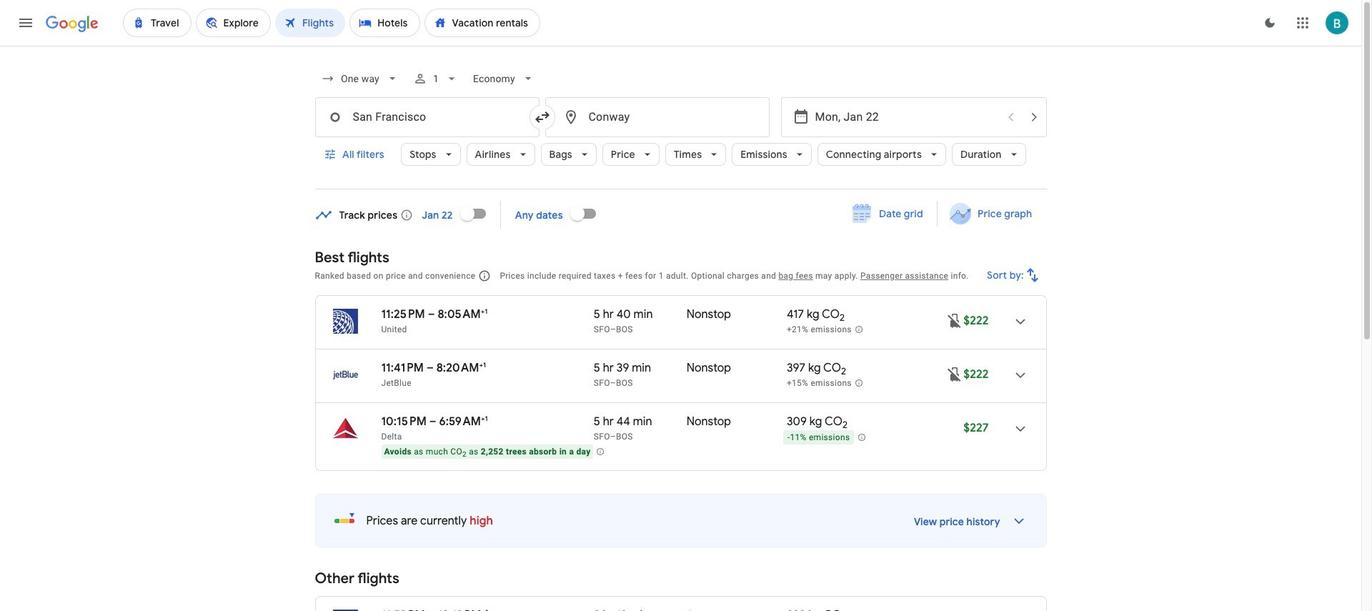 Task type: describe. For each thing, give the bounding box(es) containing it.
this price for this flight doesn't include overhead bin access. if you need a carry-on bag, use the bags filter to update prices. image for 222 us dollars text field
[[946, 366, 964, 383]]

nonstop flight. element for total duration 5 hr 44 min. element
[[687, 415, 731, 431]]

find the best price region
[[315, 196, 1047, 238]]

this price for this flight doesn't include overhead bin access. if you need a carry-on bag, use the bags filter to update prices. image for 222 us dollars text box
[[946, 312, 964, 329]]

nonstop flight. element for total duration 5 hr 39 min. element
[[687, 361, 731, 377]]

leaves san francisco international airport (sfo) at 11:25 pm on monday, january 22 and arrives at boston logan international airport (bos) at 8:05 am on tuesday, january 23. element
[[381, 307, 488, 322]]

222 US dollars text field
[[964, 367, 989, 382]]

Arrival time: 6:59 AM on  Tuesday, January 23. text field
[[439, 414, 488, 429]]

Arrival time: 12:12 PM on  Tuesday, January 23. text field
[[438, 608, 488, 611]]

learn more about ranking image
[[478, 269, 491, 282]]

leaves san francisco international airport (sfo) at 10:15 pm on monday, january 22 and arrives at boston logan international airport (bos) at 6:59 am on tuesday, january 23. element
[[381, 414, 488, 429]]

Departure text field
[[815, 98, 998, 137]]

Arrival time: 8:20 AM on  Tuesday, January 23. text field
[[436, 360, 486, 375]]

swap origin and destination. image
[[534, 109, 551, 126]]

Departure time: 11:41 PM. text field
[[381, 361, 424, 375]]

flight details. leaves san francisco international airport (sfo) at 10:15 pm on monday, january 22 and arrives at boston logan international airport (bos) at 6:59 am on tuesday, january 23. image
[[1003, 412, 1037, 446]]

avoids as much co2 as 2252 trees absorb in a day. learn more about this calculation. image
[[596, 447, 605, 456]]

Departure time: 11:25 PM. text field
[[381, 307, 425, 322]]

nonstop flight. element for total duration 5 hr 40 min. element
[[687, 307, 731, 324]]

learn more about tracked prices image
[[400, 208, 413, 221]]

flight details. leaves san francisco international airport (sfo) at 11:41 pm on monday, january 22 and arrives at boston logan international airport (bos) at 8:20 am on tuesday, january 23. image
[[1003, 358, 1037, 392]]



Task type: locate. For each thing, give the bounding box(es) containing it.
this price for this flight doesn't include overhead bin access. if you need a carry-on bag, use the bags filter to update prices. image
[[946, 312, 964, 329], [946, 366, 964, 383]]

2 vertical spatial nonstop flight. element
[[687, 415, 731, 431]]

main menu image
[[17, 14, 34, 31]]

change appearance image
[[1253, 6, 1287, 40]]

2 nonstop flight. element from the top
[[687, 361, 731, 377]]

1 vertical spatial this price for this flight doesn't include overhead bin access. if you need a carry-on bag, use the bags filter to update prices. image
[[946, 366, 964, 383]]

1 nonstop flight. element from the top
[[687, 307, 731, 324]]

Arrival time: 8:05 AM on  Tuesday, January 23. text field
[[438, 307, 488, 322]]

222 US dollars text field
[[964, 314, 989, 328]]

Departure time: 11:59 PM. text field
[[381, 608, 425, 611]]

leaves san francisco international airport (sfo) at 11:41 pm on monday, january 22 and arrives at boston logan international airport (bos) at 8:20 am on tuesday, january 23. element
[[381, 360, 486, 375]]

1 stop flight. element
[[687, 608, 717, 611]]

3 nonstop flight. element from the top
[[687, 415, 731, 431]]

this price for this flight doesn't include overhead bin access. if you need a carry-on bag, use the bags filter to update prices. image down 222 us dollars text box
[[946, 366, 964, 383]]

0 vertical spatial this price for this flight doesn't include overhead bin access. if you need a carry-on bag, use the bags filter to update prices. image
[[946, 312, 964, 329]]

Departure time: 10:15 PM. text field
[[381, 415, 427, 429]]

this price for this flight doesn't include overhead bin access. if you need a carry-on bag, use the bags filter to update prices. image up 222 us dollars text field
[[946, 312, 964, 329]]

loading results progress bar
[[0, 46, 1362, 49]]

leaves san francisco international airport (sfo) at 11:59 pm on monday, january 22 and arrives at boston logan international airport (bos) at 12:12 pm on tuesday, january 23. element
[[381, 608, 488, 611]]

view price history image
[[1002, 504, 1036, 538]]

1 this price for this flight doesn't include overhead bin access. if you need a carry-on bag, use the bags filter to update prices. image from the top
[[946, 312, 964, 329]]

1 vertical spatial nonstop flight. element
[[687, 361, 731, 377]]

total duration 5 hr 44 min. element
[[594, 415, 687, 431]]

227 US dollars text field
[[964, 421, 989, 435]]

2 this price for this flight doesn't include overhead bin access. if you need a carry-on bag, use the bags filter to update prices. image from the top
[[946, 366, 964, 383]]

total duration 9 hr 13 min. element
[[594, 608, 687, 611]]

nonstop flight. element
[[687, 307, 731, 324], [687, 361, 731, 377], [687, 415, 731, 431]]

None text field
[[545, 97, 769, 137]]

flight details. leaves san francisco international airport (sfo) at 11:25 pm on monday, january 22 and arrives at boston logan international airport (bos) at 8:05 am on tuesday, january 23. image
[[1003, 304, 1037, 339]]

main content
[[315, 196, 1047, 611]]

total duration 5 hr 39 min. element
[[594, 361, 687, 377]]

total duration 5 hr 40 min. element
[[594, 307, 687, 324]]

None field
[[315, 66, 405, 91], [468, 66, 541, 91], [315, 66, 405, 91], [468, 66, 541, 91]]

None text field
[[315, 97, 539, 137]]

None search field
[[315, 61, 1047, 189]]

0 vertical spatial nonstop flight. element
[[687, 307, 731, 324]]



Task type: vqa. For each thing, say whether or not it's contained in the screenshot.
Arrival time: 6:59 AM on  Tuesday, January 23. text field
yes



